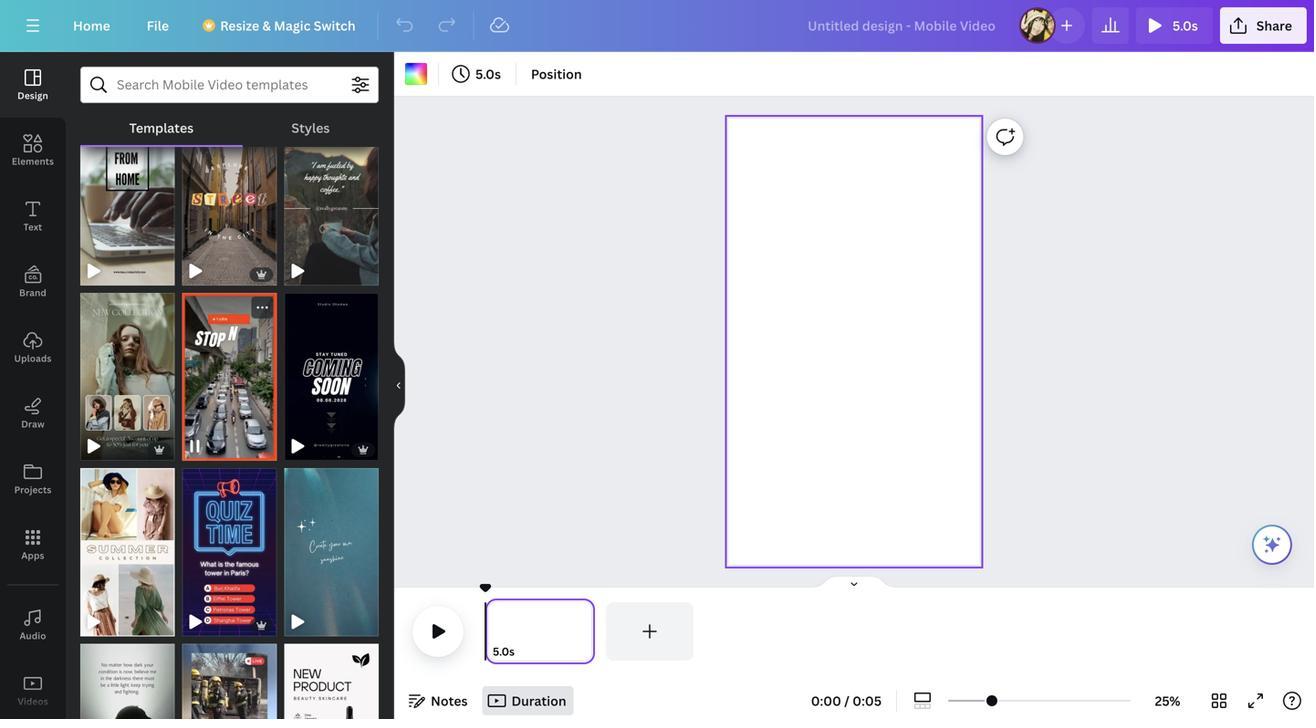 Task type: locate. For each thing, give the bounding box(es) containing it.
share button
[[1221, 7, 1308, 44]]

2 vertical spatial 5.0s
[[493, 644, 515, 659]]

5.0s left share dropdown button at the right of the page
[[1173, 17, 1199, 34]]

&
[[263, 17, 271, 34]]

side panel tab list
[[0, 52, 66, 720]]

text button
[[0, 184, 66, 249]]

0 vertical spatial 5.0s button
[[1137, 7, 1214, 44]]

Design title text field
[[794, 7, 1013, 44]]

neutral modern fashion tiktok video group
[[80, 282, 175, 461]]

5.0s button left share dropdown button at the right of the page
[[1137, 7, 1214, 44]]

5.0s button left "page title" 'text box'
[[493, 643, 515, 661]]

notes
[[431, 693, 468, 710]]

design
[[17, 89, 48, 102]]

home link
[[58, 7, 125, 44]]

1 vertical spatial 5.0s button
[[447, 59, 509, 89]]

magic
[[274, 17, 311, 34]]

styles
[[292, 119, 330, 137]]

5.0s button right the #ffffff icon
[[447, 59, 509, 89]]

main menu bar
[[0, 0, 1315, 52]]

red white photo video centric personal tiktok video group
[[182, 293, 277, 461]]

audio
[[20, 630, 46, 642]]

5.0s left position
[[476, 65, 501, 83]]

0 vertical spatial 5.0s
[[1173, 17, 1199, 34]]

resize & magic switch button
[[191, 7, 370, 44]]

canva assistant image
[[1262, 534, 1284, 556]]

uploads button
[[0, 315, 66, 381]]

duration button
[[483, 687, 574, 716]]

neutral simple quotes tiktok video group
[[284, 117, 379, 286]]

blue red neon modern quiz time tiktok video group
[[182, 458, 277, 637]]

Page title text field
[[523, 643, 530, 661]]

grey minimalist animated work from home tiktok video group
[[80, 117, 175, 286]]

elements button
[[0, 118, 66, 184]]

black white modern coming soon tiktok story group
[[284, 282, 379, 461]]

switch
[[314, 17, 356, 34]]

full photo - minimalist - quote darkness - tiktok video image
[[80, 644, 175, 720]]

projects
[[14, 484, 52, 496]]

file
[[147, 17, 169, 34]]

templates
[[129, 119, 194, 137]]

apps button
[[0, 512, 66, 578]]

5.0s left "page title" 'text box'
[[493, 644, 515, 659]]

hide pages image
[[811, 575, 899, 590]]

5.0s button
[[1137, 7, 1214, 44], [447, 59, 509, 89], [493, 643, 515, 661]]

5.0s
[[1173, 17, 1199, 34], [476, 65, 501, 83], [493, 644, 515, 659]]

trimming, end edge slider
[[579, 603, 595, 661]]

position button
[[524, 59, 590, 89]]



Task type: vqa. For each thing, say whether or not it's contained in the screenshot.
'BLACK AND WHITE ELEGANT NEW PRODUCT SKINCARE TIKTOK VIDEO' group
yes



Task type: describe. For each thing, give the bounding box(es) containing it.
templates button
[[80, 110, 243, 145]]

share
[[1257, 17, 1293, 34]]

brown and beige summer fashion collection ad tiktok video group
[[80, 458, 175, 637]]

draw
[[21, 418, 45, 431]]

duration
[[512, 693, 567, 710]]

full photo - minimalist - quote darkness - tiktok video group
[[80, 633, 175, 720]]

25%
[[1156, 693, 1181, 710]]

0:00
[[812, 693, 842, 710]]

#ffffff image
[[405, 63, 427, 85]]

styles button
[[243, 110, 379, 145]]

uploads
[[14, 352, 52, 365]]

position
[[531, 65, 582, 83]]

teal bokeh motivational quote tiktok video group
[[284, 458, 379, 637]]

draw button
[[0, 381, 66, 447]]

audio button
[[0, 593, 66, 658]]

notes button
[[402, 687, 475, 716]]

5.0s button inside main menu bar
[[1137, 7, 1214, 44]]

black and white elegant new product skincare tiktok video group
[[284, 633, 379, 720]]

brand button
[[0, 249, 66, 315]]

0:05
[[853, 693, 882, 710]]

elements
[[12, 155, 54, 168]]

videos
[[18, 696, 48, 708]]

text
[[23, 221, 42, 233]]

0:00 / 0:05
[[812, 693, 882, 710]]

trimming, start edge slider
[[486, 603, 502, 661]]

5.0s inside main menu bar
[[1173, 17, 1199, 34]]

1 vertical spatial 5.0s
[[476, 65, 501, 83]]

25% button
[[1139, 687, 1198, 716]]

2 vertical spatial 5.0s button
[[493, 643, 515, 661]]

brand
[[19, 287, 47, 299]]

design button
[[0, 52, 66, 118]]

hide image
[[394, 342, 405, 430]]

brown modern explore street tiktok story group
[[182, 117, 277, 286]]

Search Mobile Video templates search field
[[117, 68, 342, 102]]

file button
[[132, 7, 184, 44]]

projects button
[[0, 447, 66, 512]]

resize
[[220, 17, 259, 34]]

apps
[[21, 550, 44, 562]]

resize & magic switch
[[220, 17, 356, 34]]

videos button
[[0, 658, 66, 720]]

home
[[73, 17, 110, 34]]

news information tiktok video group
[[182, 633, 277, 720]]

/
[[845, 693, 850, 710]]



